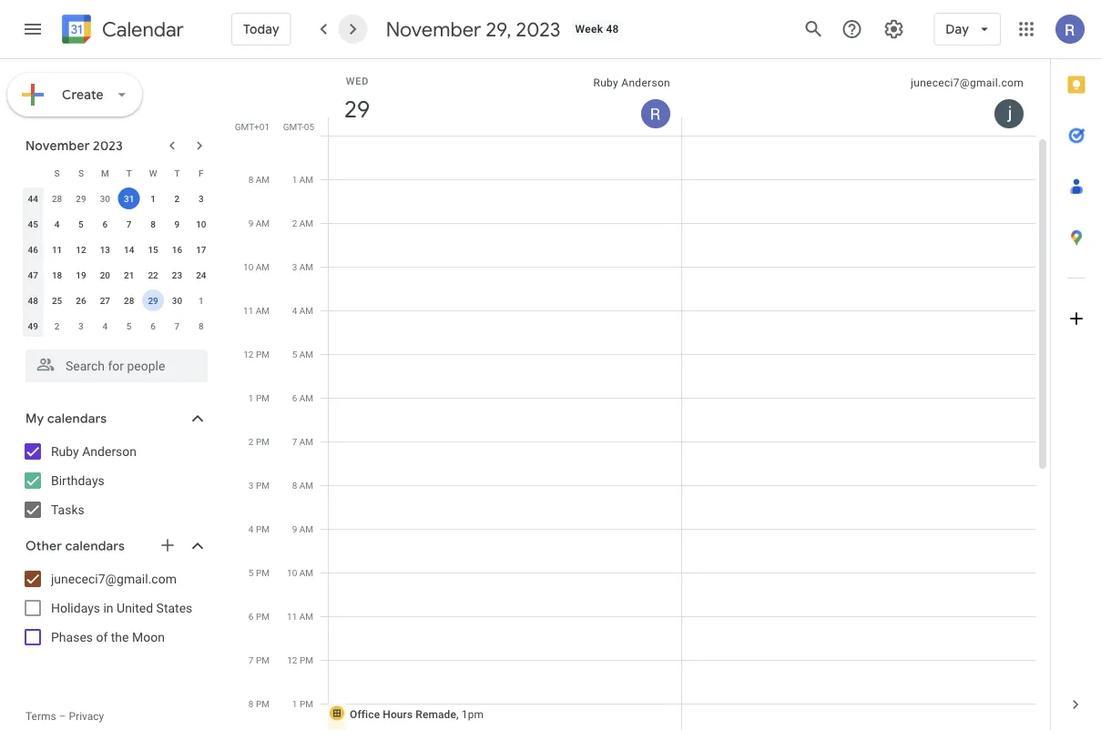 Task type: vqa. For each thing, say whether or not it's contained in the screenshot.
4th house from the bottom of the page
no



Task type: describe. For each thing, give the bounding box(es) containing it.
anderson inside my calendars 'list'
[[82, 444, 137, 459]]

am down 4 am
[[300, 349, 314, 360]]

29 for 29 element
[[148, 295, 158, 306]]

6 am
[[292, 393, 314, 404]]

20
[[100, 270, 110, 281]]

calendars for my calendars
[[47, 411, 107, 427]]

settings menu image
[[883, 18, 905, 40]]

3 for the december 3 element
[[78, 321, 84, 332]]

row inside the '29' grid
[[321, 136, 1036, 731]]

5 for 5 am
[[292, 349, 297, 360]]

47
[[28, 270, 38, 281]]

day
[[946, 21, 970, 37]]

pm left 6 am in the left bottom of the page
[[256, 393, 270, 404]]

gmt+01
[[235, 121, 270, 132]]

11 element
[[46, 239, 68, 261]]

my calendars
[[26, 411, 107, 427]]

8 down 7 pm
[[249, 699, 254, 710]]

am up 5 am
[[300, 305, 314, 316]]

0 horizontal spatial 2023
[[93, 138, 123, 154]]

3 for 3 am
[[292, 262, 297, 273]]

cell containing office hours remade
[[327, 136, 683, 731]]

calendar
[[102, 17, 184, 42]]

october 28 element
[[46, 188, 68, 210]]

my
[[26, 411, 44, 427]]

pm down 3 pm
[[256, 524, 270, 535]]

13
[[100, 244, 110, 255]]

5 for 5 pm
[[249, 568, 254, 579]]

2 t from the left
[[174, 168, 180, 179]]

birthdays
[[51, 473, 105, 489]]

holidays in united states
[[51, 601, 193, 616]]

29 cell
[[141, 288, 165, 314]]

44
[[28, 193, 38, 204]]

30 for october 30 element
[[100, 193, 110, 204]]

create
[[62, 87, 104, 103]]

22
[[148, 270, 158, 281]]

3 am
[[292, 262, 314, 273]]

states
[[156, 601, 193, 616]]

w
[[149, 168, 157, 179]]

4 pm
[[249, 524, 270, 535]]

49
[[28, 321, 38, 332]]

2 pm
[[249, 437, 270, 447]]

48 inside row group
[[28, 295, 38, 306]]

wednesday, november 29 element
[[336, 88, 378, 130]]

office hours remade , 1pm
[[350, 709, 484, 721]]

17 element
[[190, 239, 212, 261]]

2 cell from the left
[[683, 136, 1036, 731]]

today button
[[231, 7, 291, 51]]

4 for 4 pm
[[249, 524, 254, 535]]

1 horizontal spatial 11 am
[[287, 612, 314, 622]]

1 horizontal spatial 9
[[248, 218, 254, 229]]

0 horizontal spatial 8 am
[[248, 174, 270, 185]]

4 am
[[292, 305, 314, 316]]

23 element
[[166, 264, 188, 286]]

24 element
[[190, 264, 212, 286]]

phases
[[51, 630, 93, 645]]

week 48
[[576, 23, 620, 36]]

25
[[52, 295, 62, 306]]

14
[[124, 244, 134, 255]]

my calendars button
[[4, 405, 226, 434]]

ruby anderson inside my calendars 'list'
[[51, 444, 137, 459]]

6 for december 6 element
[[151, 321, 156, 332]]

45
[[28, 219, 38, 230]]

2 vertical spatial 12
[[287, 655, 298, 666]]

am left 4 am
[[256, 305, 270, 316]]

31
[[124, 193, 134, 204]]

1 up 2 pm
[[249, 393, 254, 404]]

am right 6 pm in the bottom left of the page
[[300, 612, 314, 622]]

7 am
[[292, 437, 314, 447]]

terms – privacy
[[26, 711, 104, 724]]

2 vertical spatial 10
[[287, 568, 297, 579]]

december 2 element
[[46, 315, 68, 337]]

pm up "8 pm"
[[256, 655, 270, 666]]

am right 5 pm
[[300, 568, 314, 579]]

december 6 element
[[142, 315, 164, 337]]

29 column header
[[328, 59, 683, 136]]

5 for december 5 element
[[127, 321, 132, 332]]

13 element
[[94, 239, 116, 261]]

gmt-
[[283, 121, 304, 132]]

my calendars list
[[4, 437, 226, 525]]

7 for 7 am
[[292, 437, 297, 447]]

9 inside row group
[[175, 219, 180, 230]]

28 for 28 element
[[124, 295, 134, 306]]

7 pm
[[249, 655, 270, 666]]

pm down 7 pm
[[256, 699, 270, 710]]

–
[[59, 711, 66, 724]]

row containing 46
[[21, 237, 213, 262]]

,
[[457, 709, 459, 721]]

8 up 15 element
[[151, 219, 156, 230]]

junececi7@gmail.com inside column header
[[911, 77, 1024, 89]]

29 grid
[[233, 59, 1051, 731]]

row containing 44
[[21, 186, 213, 211]]

am down 6 am in the left bottom of the page
[[300, 437, 314, 447]]

holidays
[[51, 601, 100, 616]]

row containing 49
[[21, 314, 213, 339]]

pm up 6 pm in the bottom left of the page
[[256, 568, 270, 579]]

tasks
[[51, 503, 85, 518]]

1 horizontal spatial 48
[[607, 23, 620, 36]]

3 pm
[[249, 480, 270, 491]]

row containing s
[[21, 160, 213, 186]]

26
[[76, 295, 86, 306]]

phases of the moon
[[51, 630, 165, 645]]

office
[[350, 709, 380, 721]]

1 horizontal spatial 2023
[[516, 16, 561, 42]]

november for november 29, 2023
[[386, 16, 482, 42]]

30 element
[[166, 290, 188, 312]]

30 for 30 element on the top
[[172, 295, 182, 306]]

11 inside row group
[[52, 244, 62, 255]]

1 vertical spatial 11
[[243, 305, 254, 316]]

row containing 45
[[21, 211, 213, 237]]

am up 4 am
[[300, 262, 314, 273]]

28 element
[[118, 290, 140, 312]]

of
[[96, 630, 108, 645]]

1 right 30 element on the top
[[199, 295, 204, 306]]

Search for people text field
[[36, 350, 197, 383]]

0 vertical spatial 10 am
[[243, 262, 270, 273]]

24
[[196, 270, 206, 281]]

29 inside the wed 29
[[343, 94, 369, 124]]

23
[[172, 270, 182, 281]]

5 down october 29 element
[[78, 219, 84, 230]]

pm left 7 am
[[256, 437, 270, 447]]

add other calendars image
[[159, 537, 177, 555]]

18
[[52, 270, 62, 281]]

15
[[148, 244, 158, 255]]

pm right 7 pm
[[300, 655, 314, 666]]

1pm
[[462, 709, 484, 721]]

0 vertical spatial 9 am
[[248, 218, 270, 229]]

create button
[[7, 73, 142, 117]]

2 vertical spatial 11
[[287, 612, 297, 622]]

row containing 47
[[21, 262, 213, 288]]

am up "3 am"
[[300, 218, 314, 229]]

21
[[124, 270, 134, 281]]

0 vertical spatial 11 am
[[243, 305, 270, 316]]

november 29, 2023
[[386, 16, 561, 42]]

6 down october 30 element
[[103, 219, 108, 230]]

10 element
[[190, 213, 212, 235]]

am down 5 am
[[300, 393, 314, 404]]

wed
[[346, 75, 369, 87]]

14 element
[[118, 239, 140, 261]]



Task type: locate. For each thing, give the bounding box(es) containing it.
10
[[196, 219, 206, 230], [243, 262, 254, 273], [287, 568, 297, 579]]

9 right 4 pm
[[292, 524, 297, 535]]

28 for october 28 element
[[52, 193, 62, 204]]

11 right 46
[[52, 244, 62, 255]]

4 right the december 3 element
[[103, 321, 108, 332]]

1 up 2 am
[[292, 174, 297, 185]]

1 am
[[292, 174, 314, 185]]

1 horizontal spatial 8 am
[[292, 480, 314, 491]]

29 element
[[142, 290, 164, 312]]

calendar element
[[58, 11, 184, 51]]

3
[[199, 193, 204, 204], [292, 262, 297, 273], [78, 321, 84, 332], [249, 480, 254, 491]]

10 right 5 pm
[[287, 568, 297, 579]]

2 horizontal spatial 9
[[292, 524, 297, 535]]

november for november 2023
[[26, 138, 90, 154]]

junececi7@gmail.com
[[911, 77, 1024, 89], [51, 572, 177, 587]]

privacy link
[[69, 711, 104, 724]]

gmt-05
[[283, 121, 314, 132]]

6
[[103, 219, 108, 230], [151, 321, 156, 332], [292, 393, 297, 404], [249, 612, 254, 622]]

0 horizontal spatial t
[[126, 168, 132, 179]]

28 right 27 element
[[124, 295, 134, 306]]

row group containing 44
[[21, 186, 213, 339]]

1 vertical spatial 10
[[243, 262, 254, 273]]

12 pm right 7 pm
[[287, 655, 314, 666]]

0 vertical spatial 30
[[100, 193, 110, 204]]

calendar heading
[[98, 17, 184, 42]]

ruby inside 29 column header
[[594, 77, 619, 89]]

26 element
[[70, 290, 92, 312]]

28 right 44
[[52, 193, 62, 204]]

row group
[[21, 186, 213, 339]]

4
[[54, 219, 60, 230], [292, 305, 297, 316], [103, 321, 108, 332], [249, 524, 254, 535]]

5 down 4 am
[[292, 349, 297, 360]]

6 left december 7 element
[[151, 321, 156, 332]]

16 element
[[166, 239, 188, 261]]

1 vertical spatial 2023
[[93, 138, 123, 154]]

1 horizontal spatial 12 pm
[[287, 655, 314, 666]]

1 pm left 6 am in the left bottom of the page
[[249, 393, 270, 404]]

s left m
[[78, 168, 84, 179]]

junececi7@gmail.com down day 'popup button'
[[911, 77, 1024, 89]]

12 pm left 5 am
[[244, 349, 270, 360]]

4 down 3 pm
[[249, 524, 254, 535]]

other calendars button
[[4, 532, 226, 561]]

1 pm right "8 pm"
[[292, 699, 314, 710]]

29 right october 28 element
[[76, 193, 86, 204]]

terms
[[26, 711, 56, 724]]

1 vertical spatial november
[[26, 138, 90, 154]]

f
[[199, 168, 204, 179]]

0 vertical spatial november
[[386, 16, 482, 42]]

0 horizontal spatial 1 pm
[[249, 393, 270, 404]]

31 cell
[[117, 186, 141, 211]]

1 vertical spatial junececi7@gmail.com
[[51, 572, 177, 587]]

row containing 48
[[21, 288, 213, 314]]

1 t from the left
[[126, 168, 132, 179]]

5 pm
[[249, 568, 270, 579]]

7 for 7 pm
[[249, 655, 254, 666]]

december 4 element
[[94, 315, 116, 337]]

1 horizontal spatial ruby anderson
[[594, 77, 671, 89]]

ruby
[[594, 77, 619, 89], [51, 444, 79, 459]]

1 right the 31 cell
[[151, 193, 156, 204]]

7 down october 31, today element
[[127, 219, 132, 230]]

am left 2 am
[[256, 218, 270, 229]]

12 right 11 element
[[76, 244, 86, 255]]

0 horizontal spatial anderson
[[82, 444, 137, 459]]

0 horizontal spatial 10 am
[[243, 262, 270, 273]]

8 right december 7 element
[[199, 321, 204, 332]]

48
[[607, 23, 620, 36], [28, 295, 38, 306]]

6 down 5 am
[[292, 393, 297, 404]]

11 am right 6 pm in the bottom left of the page
[[287, 612, 314, 622]]

m
[[101, 168, 109, 179]]

row containing office hours remade
[[321, 136, 1036, 731]]

4 inside 'element'
[[103, 321, 108, 332]]

1 horizontal spatial ruby
[[594, 77, 619, 89]]

week
[[576, 23, 604, 36]]

8 right 'f'
[[248, 174, 254, 185]]

december 3 element
[[70, 315, 92, 337]]

other calendars
[[26, 539, 125, 555]]

10 am left "3 am"
[[243, 262, 270, 273]]

1 vertical spatial 30
[[172, 295, 182, 306]]

am up 2 am
[[300, 174, 314, 185]]

am right 4 pm
[[300, 524, 314, 535]]

0 vertical spatial anderson
[[622, 77, 671, 89]]

ruby anderson
[[594, 77, 671, 89], [51, 444, 137, 459]]

remade
[[416, 709, 457, 721]]

9 am right 4 pm
[[292, 524, 314, 535]]

0 horizontal spatial junececi7@gmail.com
[[51, 572, 177, 587]]

0 vertical spatial 10
[[196, 219, 206, 230]]

4 right 45
[[54, 219, 60, 230]]

10 up 17
[[196, 219, 206, 230]]

s up october 28 element
[[54, 168, 60, 179]]

calendars right my
[[47, 411, 107, 427]]

6 pm
[[249, 612, 270, 622]]

1 vertical spatial anderson
[[82, 444, 137, 459]]

1 vertical spatial 12
[[244, 349, 254, 360]]

27 element
[[94, 290, 116, 312]]

2 for december 2 element at the left of the page
[[54, 321, 60, 332]]

0 vertical spatial 11
[[52, 244, 62, 255]]

9 right 10 element
[[248, 218, 254, 229]]

2023 up m
[[93, 138, 123, 154]]

1 vertical spatial 1 pm
[[292, 699, 314, 710]]

1 vertical spatial 28
[[124, 295, 134, 306]]

29 inside cell
[[148, 295, 158, 306]]

05
[[304, 121, 314, 132]]

am left 1 am at the left
[[256, 174, 270, 185]]

junececi7@gmail.com column header
[[682, 59, 1036, 136]]

ruby down 'week 48'
[[594, 77, 619, 89]]

12
[[76, 244, 86, 255], [244, 349, 254, 360], [287, 655, 298, 666]]

terms link
[[26, 711, 56, 724]]

2
[[175, 193, 180, 204], [292, 218, 297, 229], [54, 321, 60, 332], [249, 437, 254, 447]]

1 horizontal spatial 10 am
[[287, 568, 314, 579]]

2 up "3 am"
[[292, 218, 297, 229]]

0 vertical spatial 29
[[343, 94, 369, 124]]

21 element
[[118, 264, 140, 286]]

19
[[76, 270, 86, 281]]

1 vertical spatial 12 pm
[[287, 655, 314, 666]]

27
[[100, 295, 110, 306]]

7 left december 8 element
[[175, 321, 180, 332]]

hours
[[383, 709, 413, 721]]

4 for december 4 'element'
[[103, 321, 108, 332]]

3 down 'f'
[[199, 193, 204, 204]]

0 vertical spatial ruby
[[594, 77, 619, 89]]

12 left 5 am
[[244, 349, 254, 360]]

6 for 6 pm
[[249, 612, 254, 622]]

28
[[52, 193, 62, 204], [124, 295, 134, 306]]

4 for 4 am
[[292, 305, 297, 316]]

ruby anderson down 'week 48'
[[594, 77, 671, 89]]

october 29 element
[[70, 188, 92, 210]]

0 horizontal spatial november
[[26, 138, 90, 154]]

1 horizontal spatial november
[[386, 16, 482, 42]]

in
[[103, 601, 114, 616]]

0 horizontal spatial 48
[[28, 295, 38, 306]]

46
[[28, 244, 38, 255]]

5 am
[[292, 349, 314, 360]]

day button
[[934, 7, 1002, 51]]

0 horizontal spatial ruby
[[51, 444, 79, 459]]

2 for 2 am
[[292, 218, 297, 229]]

1 s from the left
[[54, 168, 60, 179]]

1 horizontal spatial 28
[[124, 295, 134, 306]]

11
[[52, 244, 62, 255], [243, 305, 254, 316], [287, 612, 297, 622]]

9 am
[[248, 218, 270, 229], [292, 524, 314, 535]]

0 horizontal spatial ruby anderson
[[51, 444, 137, 459]]

november 2023
[[26, 138, 123, 154]]

0 horizontal spatial 9 am
[[248, 218, 270, 229]]

calendars for other calendars
[[65, 539, 125, 555]]

november left 29,
[[386, 16, 482, 42]]

junececi7@gmail.com up the in
[[51, 572, 177, 587]]

48 left 25
[[28, 295, 38, 306]]

6 inside december 6 element
[[151, 321, 156, 332]]

december 7 element
[[166, 315, 188, 337]]

1 vertical spatial calendars
[[65, 539, 125, 555]]

2 up 3 pm
[[249, 437, 254, 447]]

8 right 3 pm
[[292, 480, 297, 491]]

1 horizontal spatial s
[[78, 168, 84, 179]]

29
[[343, 94, 369, 124], [76, 193, 86, 204], [148, 295, 158, 306]]

the
[[111, 630, 129, 645]]

am left "3 am"
[[256, 262, 270, 273]]

ruby anderson up birthdays
[[51, 444, 137, 459]]

calendars down tasks
[[65, 539, 125, 555]]

pm
[[256, 349, 270, 360], [256, 393, 270, 404], [256, 437, 270, 447], [256, 480, 270, 491], [256, 524, 270, 535], [256, 568, 270, 579], [256, 612, 270, 622], [256, 655, 270, 666], [300, 655, 314, 666], [256, 699, 270, 710], [300, 699, 314, 710]]

1 horizontal spatial 1 pm
[[292, 699, 314, 710]]

2 horizontal spatial 11
[[287, 612, 297, 622]]

0 horizontal spatial 9
[[175, 219, 180, 230]]

3 up 4 am
[[292, 262, 297, 273]]

30 right october 29 element
[[100, 193, 110, 204]]

anderson inside 29 column header
[[622, 77, 671, 89]]

19 element
[[70, 264, 92, 286]]

1 horizontal spatial anderson
[[622, 77, 671, 89]]

ruby anderson inside 29 column header
[[594, 77, 671, 89]]

30
[[100, 193, 110, 204], [172, 295, 182, 306]]

october 31, today element
[[118, 188, 140, 210]]

48 right week on the right top
[[607, 23, 620, 36]]

9 am left 2 am
[[248, 218, 270, 229]]

9
[[248, 218, 254, 229], [175, 219, 180, 230], [292, 524, 297, 535]]

1 horizontal spatial 10
[[243, 262, 254, 273]]

29 down "wed"
[[343, 94, 369, 124]]

united
[[117, 601, 153, 616]]

2 right october 31, today element
[[175, 193, 180, 204]]

0 horizontal spatial 29
[[76, 193, 86, 204]]

1 vertical spatial 9 am
[[292, 524, 314, 535]]

wed 29
[[343, 75, 369, 124]]

0 horizontal spatial 12 pm
[[244, 349, 270, 360]]

0 vertical spatial 12
[[76, 244, 86, 255]]

2 left the december 3 element
[[54, 321, 60, 332]]

1 horizontal spatial 30
[[172, 295, 182, 306]]

6 for 6 am
[[292, 393, 297, 404]]

1 vertical spatial 10 am
[[287, 568, 314, 579]]

calendars inside dropdown button
[[47, 411, 107, 427]]

row
[[321, 136, 1036, 731], [21, 160, 213, 186], [21, 186, 213, 211], [21, 211, 213, 237], [21, 237, 213, 262], [21, 262, 213, 288], [21, 288, 213, 314], [21, 314, 213, 339]]

december 1 element
[[190, 290, 212, 312]]

5 left december 6 element
[[127, 321, 132, 332]]

29 for october 29 element
[[76, 193, 86, 204]]

1 vertical spatial 29
[[76, 193, 86, 204]]

0 vertical spatial 2023
[[516, 16, 561, 42]]

None search field
[[0, 343, 226, 383]]

t
[[126, 168, 132, 179], [174, 168, 180, 179]]

1 horizontal spatial t
[[174, 168, 180, 179]]

16
[[172, 244, 182, 255]]

29,
[[486, 16, 512, 42]]

11 am left 4 am
[[243, 305, 270, 316]]

main drawer image
[[22, 18, 44, 40]]

12 element
[[70, 239, 92, 261]]

3 for 3 pm
[[249, 480, 254, 491]]

8 am left 1 am at the left
[[248, 174, 270, 185]]

29 right 28 element
[[148, 295, 158, 306]]

november up october 28 element
[[26, 138, 90, 154]]

1 vertical spatial 8 am
[[292, 480, 314, 491]]

1 vertical spatial 11 am
[[287, 612, 314, 622]]

2 s from the left
[[78, 168, 84, 179]]

t right the w
[[174, 168, 180, 179]]

0 vertical spatial calendars
[[47, 411, 107, 427]]

11 right 6 pm in the bottom left of the page
[[287, 612, 297, 622]]

25 element
[[46, 290, 68, 312]]

1 horizontal spatial 29
[[148, 295, 158, 306]]

calendars
[[47, 411, 107, 427], [65, 539, 125, 555]]

7 for december 7 element
[[175, 321, 180, 332]]

15 element
[[142, 239, 164, 261]]

6 up 7 pm
[[249, 612, 254, 622]]

2 horizontal spatial 12
[[287, 655, 298, 666]]

november 2023 grid
[[17, 160, 213, 339]]

ruby up birthdays
[[51, 444, 79, 459]]

0 vertical spatial 1 pm
[[249, 393, 270, 404]]

1 horizontal spatial junececi7@gmail.com
[[911, 77, 1024, 89]]

november
[[386, 16, 482, 42], [26, 138, 90, 154]]

moon
[[132, 630, 165, 645]]

0 vertical spatial 28
[[52, 193, 62, 204]]

20 element
[[94, 264, 116, 286]]

1 horizontal spatial 9 am
[[292, 524, 314, 535]]

11 am
[[243, 305, 270, 316], [287, 612, 314, 622]]

0 vertical spatial 48
[[607, 23, 620, 36]]

7
[[127, 219, 132, 230], [175, 321, 180, 332], [292, 437, 297, 447], [249, 655, 254, 666]]

tab list
[[1052, 59, 1102, 680]]

0 horizontal spatial 28
[[52, 193, 62, 204]]

today
[[243, 21, 280, 37]]

2023 right 29,
[[516, 16, 561, 42]]

17
[[196, 244, 206, 255]]

ruby inside my calendars 'list'
[[51, 444, 79, 459]]

0 vertical spatial ruby anderson
[[594, 77, 671, 89]]

pm right "8 pm"
[[300, 699, 314, 710]]

junececi7@gmail.com inside other calendars list
[[51, 572, 177, 587]]

8 am right 3 pm
[[292, 480, 314, 491]]

0 vertical spatial junececi7@gmail.com
[[911, 77, 1024, 89]]

pm down 2 pm
[[256, 480, 270, 491]]

3 down 2 pm
[[249, 480, 254, 491]]

10 am right 5 pm
[[287, 568, 314, 579]]

pm left 5 am
[[256, 349, 270, 360]]

2 am
[[292, 218, 314, 229]]

12 right 7 pm
[[287, 655, 298, 666]]

2 vertical spatial 29
[[148, 295, 158, 306]]

1 right "8 pm"
[[292, 699, 298, 710]]

18 element
[[46, 264, 68, 286]]

0 horizontal spatial 11 am
[[243, 305, 270, 316]]

9 left 10 element
[[175, 219, 180, 230]]

1 vertical spatial ruby
[[51, 444, 79, 459]]

0 vertical spatial 12 pm
[[244, 349, 270, 360]]

0 horizontal spatial 30
[[100, 193, 110, 204]]

8 am
[[248, 174, 270, 185], [292, 480, 314, 491]]

2 horizontal spatial 29
[[343, 94, 369, 124]]

1
[[292, 174, 297, 185], [151, 193, 156, 204], [199, 295, 204, 306], [249, 393, 254, 404], [292, 699, 298, 710]]

october 30 element
[[94, 188, 116, 210]]

5 down 4 pm
[[249, 568, 254, 579]]

5
[[78, 219, 84, 230], [127, 321, 132, 332], [292, 349, 297, 360], [249, 568, 254, 579]]

privacy
[[69, 711, 104, 724]]

0 horizontal spatial 11
[[52, 244, 62, 255]]

0 horizontal spatial s
[[54, 168, 60, 179]]

1 cell from the left
[[327, 136, 683, 731]]

8 pm
[[249, 699, 270, 710]]

30 right 29 cell
[[172, 295, 182, 306]]

other
[[26, 539, 62, 555]]

12 pm
[[244, 349, 270, 360], [287, 655, 314, 666]]

10 right '24' element
[[243, 262, 254, 273]]

pm up 7 pm
[[256, 612, 270, 622]]

10 am
[[243, 262, 270, 273], [287, 568, 314, 579]]

am
[[256, 174, 270, 185], [300, 174, 314, 185], [256, 218, 270, 229], [300, 218, 314, 229], [256, 262, 270, 273], [300, 262, 314, 273], [256, 305, 270, 316], [300, 305, 314, 316], [300, 349, 314, 360], [300, 393, 314, 404], [300, 437, 314, 447], [300, 480, 314, 491], [300, 524, 314, 535], [300, 568, 314, 579], [300, 612, 314, 622]]

other calendars list
[[4, 565, 226, 653]]

am down 7 am
[[300, 480, 314, 491]]

10 inside row group
[[196, 219, 206, 230]]

0 horizontal spatial 12
[[76, 244, 86, 255]]

1 horizontal spatial 12
[[244, 349, 254, 360]]

0 horizontal spatial 10
[[196, 219, 206, 230]]

row group inside november 2023 grid
[[21, 186, 213, 339]]

1 horizontal spatial 11
[[243, 305, 254, 316]]

22 element
[[142, 264, 164, 286]]

0 vertical spatial 8 am
[[248, 174, 270, 185]]

2 horizontal spatial 10
[[287, 568, 297, 579]]

1 vertical spatial ruby anderson
[[51, 444, 137, 459]]

december 8 element
[[190, 315, 212, 337]]

11 right december 1 element
[[243, 305, 254, 316]]

2 for 2 pm
[[249, 437, 254, 447]]

1 vertical spatial 48
[[28, 295, 38, 306]]

december 5 element
[[118, 315, 140, 337]]

cell
[[327, 136, 683, 731], [683, 136, 1036, 731]]

12 inside 12 element
[[76, 244, 86, 255]]

calendars inside "dropdown button"
[[65, 539, 125, 555]]



